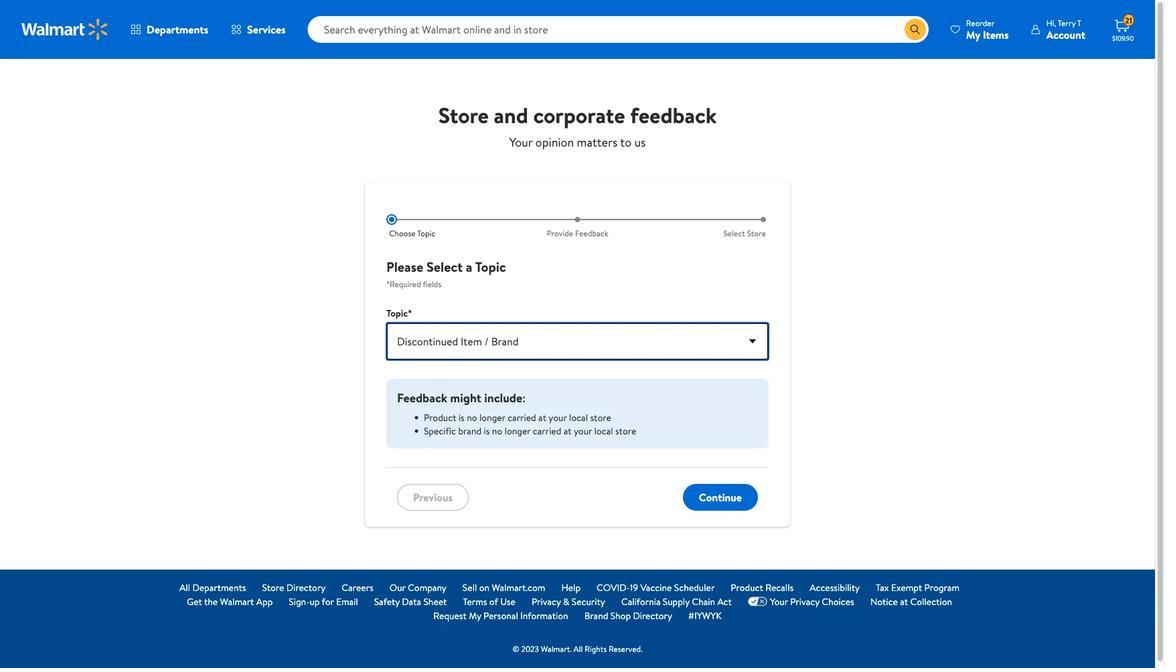 Task type: vqa. For each thing, say whether or not it's contained in the screenshot.
left by:
no



Task type: locate. For each thing, give the bounding box(es) containing it.
0 vertical spatial all
[[180, 581, 190, 594]]

brand shop directory link
[[584, 609, 672, 623]]

directory
[[286, 581, 326, 594], [633, 609, 672, 622]]

0 horizontal spatial all
[[180, 581, 190, 594]]

product recalls link
[[731, 581, 794, 595]]

request
[[434, 609, 467, 622]]

Search search field
[[308, 16, 929, 43]]

1 horizontal spatial at
[[564, 425, 572, 438]]

provide
[[547, 227, 573, 239]]

1 horizontal spatial local
[[594, 425, 613, 438]]

privacy & security link
[[532, 595, 605, 609]]

email
[[336, 595, 358, 608]]

no right brand
[[492, 425, 502, 438]]

walmart.
[[541, 644, 572, 655]]

all up the get
[[180, 581, 190, 594]]

feedback inside list item
[[575, 227, 608, 239]]

all inside "link"
[[180, 581, 190, 594]]

directory up sign-
[[286, 581, 326, 594]]

feedback inside feedback might include: product is no longer carried at your local store specific brand is no longer carried at your local store
[[397, 389, 447, 406]]

of
[[489, 595, 498, 608]]

0 horizontal spatial store
[[262, 581, 284, 594]]

privacy up information
[[532, 595, 561, 608]]

0 horizontal spatial topic
[[417, 227, 436, 239]]

1 horizontal spatial your
[[770, 595, 788, 608]]

1 horizontal spatial privacy
[[790, 595, 820, 608]]

store inside "store directory" link
[[262, 581, 284, 594]]

provide feedback list item
[[482, 214, 673, 239]]

0 vertical spatial feedback
[[575, 227, 608, 239]]

0 vertical spatial store
[[438, 100, 489, 130]]

1 vertical spatial select
[[427, 257, 463, 276]]

my
[[966, 27, 981, 42], [469, 609, 481, 622]]

california supply chain act
[[621, 595, 732, 608]]

list
[[386, 214, 769, 239]]

1 horizontal spatial my
[[966, 27, 981, 42]]

1 vertical spatial at
[[564, 425, 572, 438]]

local
[[569, 411, 588, 424], [594, 425, 613, 438]]

1 vertical spatial my
[[469, 609, 481, 622]]

terms
[[463, 595, 487, 608]]

0 vertical spatial your
[[549, 411, 567, 424]]

store for and
[[438, 100, 489, 130]]

1 vertical spatial topic
[[475, 257, 506, 276]]

0 horizontal spatial feedback
[[397, 389, 447, 406]]

covid-19 vaccine scheduler link
[[597, 581, 715, 595]]

longer
[[479, 411, 505, 424], [505, 425, 531, 438]]

topic inside 'list item'
[[417, 227, 436, 239]]

1 horizontal spatial all
[[574, 644, 583, 655]]

1 vertical spatial all
[[574, 644, 583, 655]]

0 vertical spatial store
[[590, 411, 611, 424]]

select inside the please select a topic *required fields
[[427, 257, 463, 276]]

0 vertical spatial your
[[509, 134, 533, 150]]

product up privacy choices icon
[[731, 581, 763, 594]]

0 horizontal spatial your
[[509, 134, 533, 150]]

topic
[[417, 227, 436, 239], [475, 257, 506, 276]]

0 horizontal spatial directory
[[286, 581, 326, 594]]

collection
[[910, 595, 952, 608]]

tax exempt program link
[[876, 581, 960, 595]]

1 vertical spatial your
[[574, 425, 592, 438]]

all left rights in the bottom of the page
[[574, 644, 583, 655]]

product up specific
[[424, 411, 456, 424]]

help link
[[562, 581, 581, 595]]

at inside notice at collection request my personal information
[[900, 595, 908, 608]]

2 vertical spatial at
[[900, 595, 908, 608]]

your down recalls
[[770, 595, 788, 608]]

1 vertical spatial no
[[492, 425, 502, 438]]

brand shop directory
[[584, 609, 672, 622]]

product
[[424, 411, 456, 424], [731, 581, 763, 594]]

2 vertical spatial store
[[262, 581, 284, 594]]

1 vertical spatial is
[[484, 425, 490, 438]]

1 vertical spatial departments
[[192, 581, 246, 594]]

choose topic
[[389, 227, 436, 239]]

hi,
[[1047, 17, 1056, 28]]

0 vertical spatial my
[[966, 27, 981, 42]]

0 vertical spatial at
[[539, 411, 547, 424]]

data
[[402, 595, 421, 608]]

terry
[[1058, 17, 1076, 28]]

our company
[[390, 581, 447, 594]]

app
[[256, 595, 273, 608]]

a
[[466, 257, 472, 276]]

0 vertical spatial topic
[[417, 227, 436, 239]]

safety data sheet
[[374, 595, 447, 608]]

my left items
[[966, 27, 981, 42]]

careers
[[342, 581, 374, 594]]

0 horizontal spatial no
[[467, 411, 477, 424]]

0 horizontal spatial product
[[424, 411, 456, 424]]

2023
[[521, 644, 539, 655]]

0 vertical spatial select
[[724, 227, 745, 239]]

recalls
[[766, 581, 794, 594]]

store directory link
[[262, 581, 326, 595]]

0 horizontal spatial privacy
[[532, 595, 561, 608]]

provide feedback
[[547, 227, 608, 239]]

0 horizontal spatial select
[[427, 257, 463, 276]]

all
[[180, 581, 190, 594], [574, 644, 583, 655]]

0 horizontal spatial is
[[459, 411, 465, 424]]

your inside the store and corporate feedback your opinion matters to us
[[509, 134, 533, 150]]

feedback
[[630, 100, 717, 130]]

program
[[925, 581, 960, 594]]

notice
[[871, 595, 898, 608]]

specific
[[424, 425, 456, 438]]

no up brand
[[467, 411, 477, 424]]

1 horizontal spatial store
[[438, 100, 489, 130]]

1 vertical spatial longer
[[505, 425, 531, 438]]

0 vertical spatial no
[[467, 411, 477, 424]]

our company link
[[390, 581, 447, 595]]

1 horizontal spatial your
[[574, 425, 592, 438]]

directory down california
[[633, 609, 672, 622]]

your privacy choices
[[770, 595, 854, 608]]

us
[[635, 134, 646, 150]]

list containing choose topic
[[386, 214, 769, 239]]

1 vertical spatial carried
[[533, 425, 561, 438]]

topic right a
[[475, 257, 506, 276]]

1 horizontal spatial no
[[492, 425, 502, 438]]

1 horizontal spatial feedback
[[575, 227, 608, 239]]

accessibility link
[[810, 581, 860, 595]]

rights
[[585, 644, 607, 655]]

walmart image
[[21, 19, 108, 40]]

accessibility
[[810, 581, 860, 594]]

use
[[500, 595, 516, 608]]

tax exempt program get the walmart app
[[187, 581, 960, 608]]

is up brand
[[459, 411, 465, 424]]

topic right the choose
[[417, 227, 436, 239]]

choose
[[389, 227, 416, 239]]

is right brand
[[484, 425, 490, 438]]

store and corporate feedback - choose topic element
[[365, 182, 790, 527]]

topic*
[[386, 307, 412, 320]]

1 horizontal spatial directory
[[633, 609, 672, 622]]

#iywyk link
[[689, 609, 722, 623]]

2 horizontal spatial at
[[900, 595, 908, 608]]

directory inside "store directory" link
[[286, 581, 326, 594]]

1 horizontal spatial select
[[724, 227, 745, 239]]

0 vertical spatial directory
[[286, 581, 326, 594]]

0 vertical spatial is
[[459, 411, 465, 424]]

1 vertical spatial feedback
[[397, 389, 447, 406]]

terms of use
[[463, 595, 516, 608]]

2 privacy from the left
[[790, 595, 820, 608]]

my down terms
[[469, 609, 481, 622]]

services
[[247, 22, 286, 37]]

0 vertical spatial departments
[[147, 22, 208, 37]]

0 horizontal spatial my
[[469, 609, 481, 622]]

1 horizontal spatial product
[[731, 581, 763, 594]]

reorder
[[966, 17, 995, 28]]

fields
[[423, 278, 442, 290]]

2 horizontal spatial store
[[747, 227, 766, 239]]

1 horizontal spatial topic
[[475, 257, 506, 276]]

product inside feedback might include: product is no longer carried at your local store specific brand is no longer carried at your local store
[[424, 411, 456, 424]]

please
[[386, 257, 423, 276]]

for
[[322, 595, 334, 608]]

personal
[[484, 609, 518, 622]]

account
[[1047, 27, 1086, 42]]

product recalls
[[731, 581, 794, 594]]

21
[[1125, 15, 1132, 26]]

select
[[724, 227, 745, 239], [427, 257, 463, 276]]

0 horizontal spatial store
[[590, 411, 611, 424]]

1 vertical spatial product
[[731, 581, 763, 594]]

1 vertical spatial store
[[615, 425, 637, 438]]

feedback up specific
[[397, 389, 447, 406]]

directory inside brand shop directory link
[[633, 609, 672, 622]]

feedback
[[575, 227, 608, 239], [397, 389, 447, 406]]

reserved.
[[609, 644, 643, 655]]

0 vertical spatial carried
[[508, 411, 536, 424]]

sign-up for email
[[289, 595, 358, 608]]

your
[[509, 134, 533, 150], [770, 595, 788, 608]]

help
[[562, 581, 581, 594]]

feedback right "provide"
[[575, 227, 608, 239]]

0 horizontal spatial your
[[549, 411, 567, 424]]

1 vertical spatial store
[[747, 227, 766, 239]]

store inside the store and corporate feedback your opinion matters to us
[[438, 100, 489, 130]]

$109.90
[[1112, 33, 1134, 43]]

0 horizontal spatial at
[[539, 411, 547, 424]]

privacy down recalls
[[790, 595, 820, 608]]

store inside select store list item
[[747, 227, 766, 239]]

include:
[[484, 389, 526, 406]]

continue
[[699, 490, 742, 505]]

1 vertical spatial directory
[[633, 609, 672, 622]]

your down and
[[509, 134, 533, 150]]

0 horizontal spatial local
[[569, 411, 588, 424]]

0 vertical spatial product
[[424, 411, 456, 424]]

choices
[[822, 595, 854, 608]]



Task type: describe. For each thing, give the bounding box(es) containing it.
departments button
[[119, 13, 220, 46]]

get the walmart app link
[[187, 595, 273, 609]]

covid-
[[597, 581, 630, 594]]

feedback might include: product is no longer carried at your local store specific brand is no longer carried at your local store
[[397, 389, 637, 438]]

1 vertical spatial your
[[770, 595, 788, 608]]

notice at collection link
[[871, 595, 952, 609]]

request my personal information link
[[434, 609, 568, 623]]

sheet
[[424, 595, 447, 608]]

corporate
[[533, 100, 625, 130]]

opinion
[[536, 134, 574, 150]]

#iywyk
[[689, 609, 722, 622]]

reorder my items
[[966, 17, 1009, 42]]

©
[[513, 644, 519, 655]]

privacy choices icon image
[[748, 597, 767, 606]]

0 vertical spatial longer
[[479, 411, 505, 424]]

select store
[[724, 227, 766, 239]]

company
[[408, 581, 447, 594]]

Walmart Site-Wide search field
[[308, 16, 929, 43]]

shop
[[611, 609, 631, 622]]

scheduler
[[674, 581, 715, 594]]

product inside product recalls 'link'
[[731, 581, 763, 594]]

my inside notice at collection request my personal information
[[469, 609, 481, 622]]

sign-up for email link
[[289, 595, 358, 609]]

matters
[[577, 134, 618, 150]]

safety
[[374, 595, 400, 608]]

all departments link
[[180, 581, 246, 595]]

search icon image
[[910, 24, 921, 35]]

select inside list item
[[724, 227, 745, 239]]

all departments
[[180, 581, 246, 594]]

my inside 'reorder my items'
[[966, 27, 981, 42]]

might
[[450, 389, 481, 406]]

© 2023 walmart. all rights reserved.
[[513, 644, 643, 655]]

departments inside popup button
[[147, 22, 208, 37]]

store and corporate feedback your opinion matters to us
[[438, 100, 717, 150]]

1 privacy from the left
[[532, 595, 561, 608]]

brand
[[584, 609, 608, 622]]

select store list item
[[673, 214, 769, 239]]

*required
[[386, 278, 421, 290]]

choose topic list item
[[386, 214, 482, 239]]

security
[[572, 595, 605, 608]]

brand
[[458, 425, 482, 438]]

tax
[[876, 581, 889, 594]]

vaccine
[[641, 581, 672, 594]]

1 horizontal spatial store
[[615, 425, 637, 438]]

0 vertical spatial local
[[569, 411, 588, 424]]

up
[[310, 595, 320, 608]]

your privacy choices link
[[748, 595, 854, 609]]

to
[[620, 134, 632, 150]]

store directory
[[262, 581, 326, 594]]

hi, terry t account
[[1047, 17, 1086, 42]]

topic inside the please select a topic *required fields
[[475, 257, 506, 276]]

t
[[1078, 17, 1082, 28]]

previous button
[[397, 484, 469, 511]]

please select a topic *required fields
[[386, 257, 506, 290]]

chain
[[692, 595, 715, 608]]

1 vertical spatial local
[[594, 425, 613, 438]]

privacy & security
[[532, 595, 605, 608]]

walmart.com
[[492, 581, 545, 594]]

store for directory
[[262, 581, 284, 594]]

our
[[390, 581, 406, 594]]

1 horizontal spatial is
[[484, 425, 490, 438]]

the
[[204, 595, 218, 608]]

list inside store and corporate feedback - choose topic element
[[386, 214, 769, 239]]

walmart
[[220, 595, 254, 608]]

departments inside "link"
[[192, 581, 246, 594]]

notice at collection request my personal information
[[434, 595, 952, 622]]

sell on walmart.com link
[[463, 581, 545, 595]]

safety data sheet link
[[374, 595, 447, 609]]

information
[[520, 609, 568, 622]]

items
[[983, 27, 1009, 42]]

previous
[[413, 490, 453, 505]]

exempt
[[891, 581, 922, 594]]

on
[[479, 581, 490, 594]]

get
[[187, 595, 202, 608]]

&
[[563, 595, 570, 608]]

sell
[[463, 581, 477, 594]]

sell on walmart.com
[[463, 581, 545, 594]]

services button
[[220, 13, 297, 46]]

19
[[630, 581, 638, 594]]

careers link
[[342, 581, 374, 595]]



